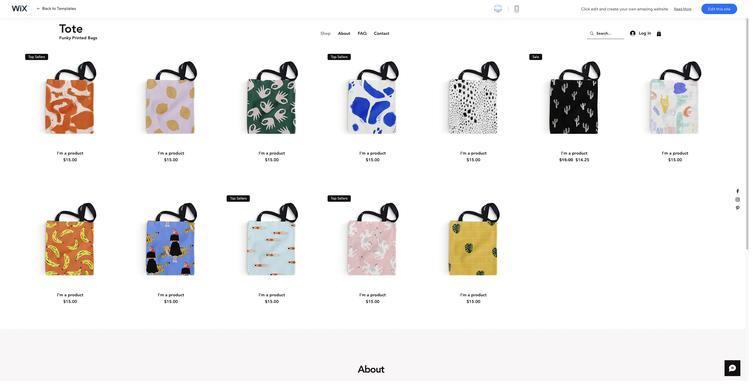 Task type: locate. For each thing, give the bounding box(es) containing it.
create
[[608, 6, 619, 11]]

website
[[654, 6, 669, 11]]

own
[[629, 6, 637, 11]]

edit
[[709, 6, 716, 11]]

edit this site
[[709, 6, 731, 11]]

click edit and create your own amazing website
[[582, 6, 669, 11]]

site
[[725, 6, 731, 11]]

and
[[600, 6, 607, 11]]

read more link
[[675, 6, 692, 11]]

your
[[620, 6, 628, 11]]



Task type: describe. For each thing, give the bounding box(es) containing it.
amazing
[[638, 6, 653, 11]]

click
[[582, 6, 591, 11]]

templates
[[57, 6, 76, 11]]

edit this site link
[[702, 4, 738, 14]]

read more
[[675, 7, 692, 11]]

edit
[[592, 6, 599, 11]]

back to templates
[[42, 6, 76, 11]]

back
[[42, 6, 51, 11]]

more
[[684, 7, 692, 11]]

read
[[675, 7, 683, 11]]

to
[[52, 6, 56, 11]]

this
[[717, 6, 724, 11]]



Task type: vqa. For each thing, say whether or not it's contained in the screenshot.
the sharing
no



